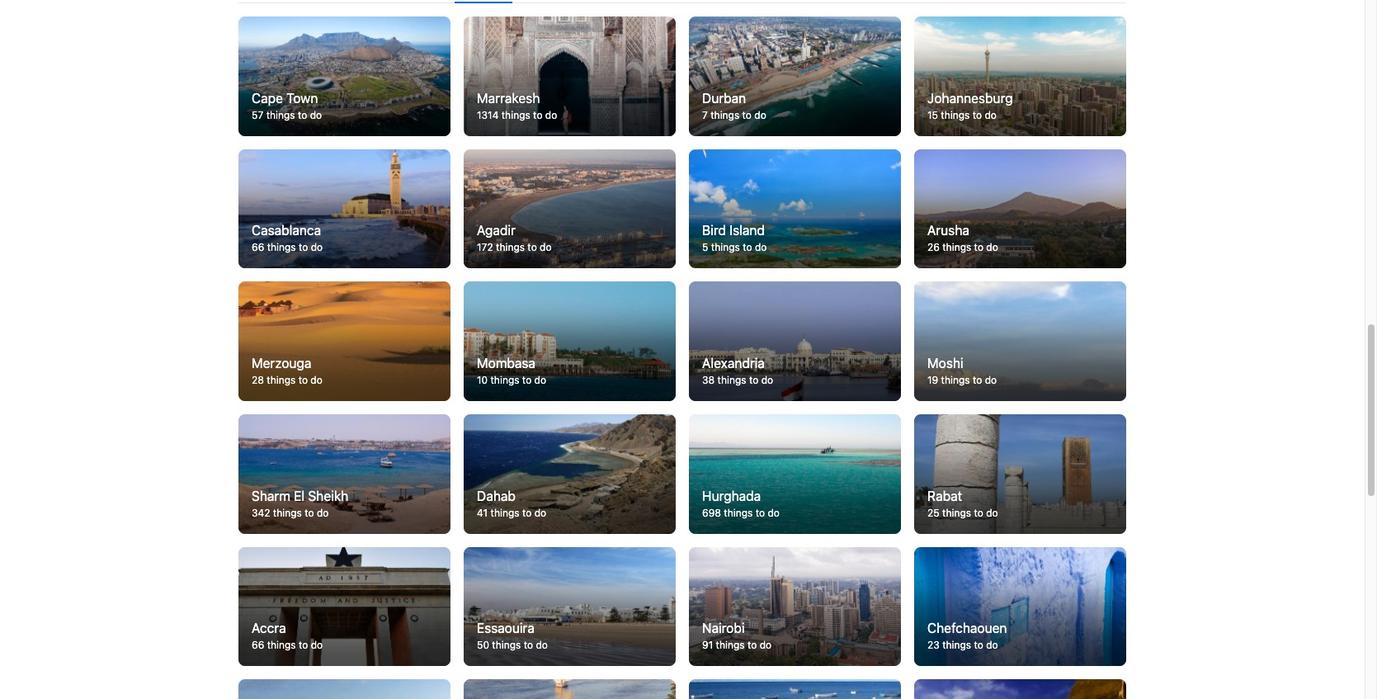 Task type: vqa. For each thing, say whether or not it's contained in the screenshot.
72
no



Task type: locate. For each thing, give the bounding box(es) containing it.
to inside essaouira 50 things to do
[[524, 639, 533, 652]]

hurghada image
[[689, 414, 901, 534]]

to for nairobi
[[748, 639, 757, 652]]

do down the town
[[310, 109, 322, 121]]

to inside rabat 25 things to do
[[974, 507, 984, 519]]

things inside marrakesh 1314 things to do
[[502, 109, 531, 121]]

do inside mombasa 10 things to do
[[535, 374, 547, 386]]

do inside moshi 19 things to do
[[985, 374, 997, 386]]

do inside hurghada 698 things to do
[[768, 507, 780, 519]]

do right 172
[[540, 241, 552, 254]]

moshi 19 things to do
[[928, 356, 997, 386]]

do right 698
[[768, 507, 780, 519]]

25
[[928, 507, 940, 519]]

do inside accra 66 things to do
[[311, 639, 323, 652]]

to down durban
[[743, 109, 752, 121]]

do inside johannesburg 15 things to do
[[985, 109, 997, 121]]

nairobi image
[[689, 547, 901, 666]]

rabat
[[928, 488, 963, 503]]

do inside marrakesh 1314 things to do
[[545, 109, 557, 121]]

to for rabat
[[974, 507, 984, 519]]

to inside "nairobi 91 things to do"
[[748, 639, 757, 652]]

to down the johannesburg
[[973, 109, 982, 121]]

to for johannesburg
[[973, 109, 982, 121]]

do up aswan image
[[536, 639, 548, 652]]

do for alexandria
[[762, 374, 774, 386]]

things inside mombasa 10 things to do
[[491, 374, 520, 386]]

accra
[[252, 621, 286, 636]]

things for agadir
[[496, 241, 525, 254]]

to inside accra 66 things to do
[[299, 639, 308, 652]]

casablanca image
[[239, 149, 451, 269]]

66 down accra
[[252, 639, 264, 652]]

things down "moshi"
[[941, 374, 970, 386]]

to inside durban 7 things to do
[[743, 109, 752, 121]]

things down casablanca
[[267, 241, 296, 254]]

10
[[477, 374, 488, 386]]

do inside "alexandria 38 things to do"
[[762, 374, 774, 386]]

things down the johannesburg
[[941, 109, 970, 121]]

essaouira
[[477, 621, 535, 636]]

to down the town
[[298, 109, 307, 121]]

to down sheikh
[[305, 507, 314, 519]]

things down merzouga
[[267, 374, 296, 386]]

things down chefchaouen
[[943, 639, 972, 652]]

things inside johannesburg 15 things to do
[[941, 109, 970, 121]]

dahab 41 things to do
[[477, 488, 547, 519]]

41
[[477, 507, 488, 519]]

things down essaouira
[[492, 639, 521, 652]]

66 inside casablanca 66 things to do
[[252, 241, 264, 254]]

merzouga
[[252, 356, 312, 371]]

things for marrakesh
[[502, 109, 531, 121]]

moshi image
[[915, 282, 1127, 401]]

things down "arusha"
[[943, 241, 972, 254]]

to down casablanca
[[299, 241, 308, 254]]

2 66 from the top
[[252, 639, 264, 652]]

to inside "alexandria 38 things to do"
[[749, 374, 759, 386]]

do for merzouga
[[311, 374, 323, 386]]

to down essaouira
[[524, 639, 533, 652]]

to
[[298, 109, 307, 121], [533, 109, 543, 121], [743, 109, 752, 121], [973, 109, 982, 121], [299, 241, 308, 254], [528, 241, 537, 254], [743, 241, 752, 254], [975, 241, 984, 254], [299, 374, 308, 386], [522, 374, 532, 386], [749, 374, 759, 386], [973, 374, 983, 386], [305, 507, 314, 519], [522, 507, 532, 519], [756, 507, 765, 519], [974, 507, 984, 519], [299, 639, 308, 652], [524, 639, 533, 652], [748, 639, 757, 652], [974, 639, 984, 652]]

things inside rabat 25 things to do
[[943, 507, 972, 519]]

66 inside accra 66 things to do
[[252, 639, 264, 652]]

durban
[[702, 91, 746, 106]]

marrakesh image
[[464, 17, 676, 136]]

to down marrakesh
[[533, 109, 543, 121]]

to inside johannesburg 15 things to do
[[973, 109, 982, 121]]

accra 66 things to do
[[252, 621, 323, 652]]

91
[[702, 639, 713, 652]]

things inside the merzouga 28 things to do
[[267, 374, 296, 386]]

mombasa
[[477, 356, 536, 371]]

to right "41"
[[522, 507, 532, 519]]

do right 19
[[985, 374, 997, 386]]

to for marrakesh
[[533, 109, 543, 121]]

things inside bird island 5 things to do
[[711, 241, 740, 254]]

essaouira image
[[464, 547, 676, 666]]

172
[[477, 241, 493, 254]]

to down alexandria
[[749, 374, 759, 386]]

to right 172
[[528, 241, 537, 254]]

to inside the merzouga 28 things to do
[[299, 374, 308, 386]]

things down marrakesh
[[502, 109, 531, 121]]

do for moshi
[[985, 374, 997, 386]]

do for hurghada
[[768, 507, 780, 519]]

to up diani beach image
[[299, 639, 308, 652]]

things inside moshi 19 things to do
[[941, 374, 970, 386]]

do up diani beach image
[[311, 639, 323, 652]]

to for dahab
[[522, 507, 532, 519]]

to for mombasa
[[522, 374, 532, 386]]

marrakesh 1314 things to do
[[477, 91, 557, 121]]

hurghada 698 things to do
[[702, 488, 780, 519]]

to inside the cape town 57 things to do
[[298, 109, 307, 121]]

agadir 172 things to do
[[477, 223, 552, 254]]

do down mombasa
[[535, 374, 547, 386]]

chefchaouen
[[928, 621, 1007, 636]]

do for marrakesh
[[545, 109, 557, 121]]

dahab
[[477, 488, 516, 503]]

trou d'eau douce image
[[689, 680, 901, 699]]

to inside moshi 19 things to do
[[973, 374, 983, 386]]

things down durban
[[711, 109, 740, 121]]

do inside dahab 41 things to do
[[535, 507, 547, 519]]

to down merzouga
[[299, 374, 308, 386]]

38
[[702, 374, 715, 386]]

things inside "alexandria 38 things to do"
[[718, 374, 747, 386]]

to right 26
[[975, 241, 984, 254]]

bird island 5 things to do
[[702, 223, 767, 254]]

things inside accra 66 things to do
[[267, 639, 296, 652]]

do inside rabat 25 things to do
[[987, 507, 998, 519]]

bird island image
[[689, 149, 901, 269]]

things down agadir
[[496, 241, 525, 254]]

1 vertical spatial 66
[[252, 639, 264, 652]]

things for chefchaouen
[[943, 639, 972, 652]]

nairobi 91 things to do
[[702, 621, 772, 652]]

7
[[702, 109, 708, 121]]

to for chefchaouen
[[974, 639, 984, 652]]

66 for accra
[[252, 639, 264, 652]]

things inside agadir 172 things to do
[[496, 241, 525, 254]]

things inside casablanca 66 things to do
[[267, 241, 296, 254]]

to inside hurghada 698 things to do
[[756, 507, 765, 519]]

to inside marrakesh 1314 things to do
[[533, 109, 543, 121]]

to inside "chefchaouen 23 things to do"
[[974, 639, 984, 652]]

to inside casablanca 66 things to do
[[299, 241, 308, 254]]

do inside durban 7 things to do
[[755, 109, 767, 121]]

to right '91' on the right of the page
[[748, 639, 757, 652]]

do inside arusha 26 things to do
[[987, 241, 999, 254]]

merzouga image
[[239, 282, 451, 401]]

do inside casablanca 66 things to do
[[311, 241, 323, 254]]

do right "41"
[[535, 507, 547, 519]]

agadir
[[477, 223, 516, 238]]

things for durban
[[711, 109, 740, 121]]

alexandria
[[702, 356, 765, 371]]

things inside "nairobi 91 things to do"
[[716, 639, 745, 652]]

things for dahab
[[491, 507, 520, 519]]

to down mombasa
[[522, 374, 532, 386]]

things down the cape
[[266, 109, 295, 121]]

do down the johannesburg
[[985, 109, 997, 121]]

arusha image
[[915, 149, 1127, 269]]

things down rabat
[[943, 507, 972, 519]]

moshi
[[928, 356, 964, 371]]

to for hurghada
[[756, 507, 765, 519]]

0 vertical spatial 66
[[252, 241, 264, 254]]

to inside mombasa 10 things to do
[[522, 374, 532, 386]]

do down casablanca
[[311, 241, 323, 254]]

do for mombasa
[[535, 374, 547, 386]]

cairo image
[[915, 680, 1127, 699]]

66 down casablanca
[[252, 241, 264, 254]]

do
[[310, 109, 322, 121], [545, 109, 557, 121], [755, 109, 767, 121], [985, 109, 997, 121], [311, 241, 323, 254], [540, 241, 552, 254], [755, 241, 767, 254], [987, 241, 999, 254], [311, 374, 323, 386], [535, 374, 547, 386], [762, 374, 774, 386], [985, 374, 997, 386], [317, 507, 329, 519], [535, 507, 547, 519], [768, 507, 780, 519], [987, 507, 998, 519], [311, 639, 323, 652], [536, 639, 548, 652], [760, 639, 772, 652], [987, 639, 999, 652]]

rabat 25 things to do
[[928, 488, 998, 519]]

to down hurghada
[[756, 507, 765, 519]]

things inside arusha 26 things to do
[[943, 241, 972, 254]]

marrakesh
[[477, 91, 540, 106]]

do for rabat
[[987, 507, 998, 519]]

cape
[[252, 91, 283, 106]]

do right 26
[[987, 241, 999, 254]]

do inside the merzouga 28 things to do
[[311, 374, 323, 386]]

things for johannesburg
[[941, 109, 970, 121]]

things right "5"
[[711, 241, 740, 254]]

do right the 7
[[755, 109, 767, 121]]

to down chefchaouen
[[974, 639, 984, 652]]

1 66 from the top
[[252, 241, 264, 254]]

do inside agadir 172 things to do
[[540, 241, 552, 254]]

things inside "chefchaouen 23 things to do"
[[943, 639, 972, 652]]

to right 25
[[974, 507, 984, 519]]

1314
[[477, 109, 499, 121]]

things for essaouira
[[492, 639, 521, 652]]

do up trou d'eau douce image
[[760, 639, 772, 652]]

things down nairobi
[[716, 639, 745, 652]]

agadir image
[[464, 149, 676, 269]]

things inside dahab 41 things to do
[[491, 507, 520, 519]]

el
[[294, 488, 305, 503]]

342
[[252, 507, 270, 519]]

do down chefchaouen
[[987, 639, 999, 652]]

things down alexandria
[[718, 374, 747, 386]]

things
[[266, 109, 295, 121], [502, 109, 531, 121], [711, 109, 740, 121], [941, 109, 970, 121], [267, 241, 296, 254], [496, 241, 525, 254], [711, 241, 740, 254], [943, 241, 972, 254], [267, 374, 296, 386], [491, 374, 520, 386], [718, 374, 747, 386], [941, 374, 970, 386], [273, 507, 302, 519], [491, 507, 520, 519], [724, 507, 753, 519], [943, 507, 972, 519], [267, 639, 296, 652], [492, 639, 521, 652], [716, 639, 745, 652], [943, 639, 972, 652]]

do for nairobi
[[760, 639, 772, 652]]

tab list
[[239, 0, 1127, 4]]

do inside "nairobi 91 things to do"
[[760, 639, 772, 652]]

do down merzouga
[[311, 374, 323, 386]]

things down hurghada
[[724, 507, 753, 519]]

cape town image
[[239, 17, 451, 136]]

to for essaouira
[[524, 639, 533, 652]]

do right the 1314
[[545, 109, 557, 121]]

town
[[287, 91, 318, 106]]

66
[[252, 241, 264, 254], [252, 639, 264, 652]]

things inside essaouira 50 things to do
[[492, 639, 521, 652]]

things down dahab
[[491, 507, 520, 519]]

cape town 57 things to do
[[252, 91, 322, 121]]

to right 19
[[973, 374, 983, 386]]

things inside hurghada 698 things to do
[[724, 507, 753, 519]]

do down island
[[755, 241, 767, 254]]

do right 25
[[987, 507, 998, 519]]

dahab image
[[464, 414, 676, 534]]

do down alexandria
[[762, 374, 774, 386]]

to down island
[[743, 241, 752, 254]]

to inside agadir 172 things to do
[[528, 241, 537, 254]]

do inside essaouira 50 things to do
[[536, 639, 548, 652]]

19
[[928, 374, 939, 386]]

do down sheikh
[[317, 507, 329, 519]]

aswan image
[[464, 680, 676, 699]]

to inside arusha 26 things to do
[[975, 241, 984, 254]]

things down accra
[[267, 639, 296, 652]]

do inside "chefchaouen 23 things to do"
[[987, 639, 999, 652]]

things inside durban 7 things to do
[[711, 109, 740, 121]]

to inside dahab 41 things to do
[[522, 507, 532, 519]]

do inside the cape town 57 things to do
[[310, 109, 322, 121]]

to for moshi
[[973, 374, 983, 386]]

to for durban
[[743, 109, 752, 121]]

things down mombasa
[[491, 374, 520, 386]]

things down the el
[[273, 507, 302, 519]]



Task type: describe. For each thing, give the bounding box(es) containing it.
do inside sharm el sheikh 342 things to do
[[317, 507, 329, 519]]

do for essaouira
[[536, 639, 548, 652]]

merzouga 28 things to do
[[252, 356, 323, 386]]

things for nairobi
[[716, 639, 745, 652]]

mombasa 10 things to do
[[477, 356, 547, 386]]

do for johannesburg
[[985, 109, 997, 121]]

things for mombasa
[[491, 374, 520, 386]]

arusha
[[928, 223, 970, 238]]

to for accra
[[299, 639, 308, 652]]

to for merzouga
[[299, 374, 308, 386]]

essaouira 50 things to do
[[477, 621, 548, 652]]

sharm
[[252, 488, 291, 503]]

nairobi
[[702, 621, 745, 636]]

things for arusha
[[943, 241, 972, 254]]

things for alexandria
[[718, 374, 747, 386]]

rabat image
[[915, 414, 1127, 534]]

durban image
[[689, 17, 901, 136]]

15
[[928, 109, 939, 121]]

casablanca 66 things to do
[[252, 223, 323, 254]]

do for agadir
[[540, 241, 552, 254]]

26
[[928, 241, 940, 254]]

to for agadir
[[528, 241, 537, 254]]

diani beach image
[[239, 680, 451, 699]]

things for accra
[[267, 639, 296, 652]]

alexandria 38 things to do
[[702, 356, 774, 386]]

johannesburg
[[928, 91, 1013, 106]]

do for casablanca
[[311, 241, 323, 254]]

do for dahab
[[535, 507, 547, 519]]

to inside sharm el sheikh 342 things to do
[[305, 507, 314, 519]]

alexandria image
[[689, 282, 901, 401]]

things for moshi
[[941, 374, 970, 386]]

28
[[252, 374, 264, 386]]

sharm el sheikh image
[[239, 414, 451, 534]]

to for alexandria
[[749, 374, 759, 386]]

do inside bird island 5 things to do
[[755, 241, 767, 254]]

23
[[928, 639, 940, 652]]

do for accra
[[311, 639, 323, 652]]

sharm el sheikh 342 things to do
[[252, 488, 349, 519]]

things for hurghada
[[724, 507, 753, 519]]

50
[[477, 639, 489, 652]]

arusha 26 things to do
[[928, 223, 999, 254]]

bird
[[702, 223, 726, 238]]

casablanca
[[252, 223, 321, 238]]

57
[[252, 109, 264, 121]]

do for chefchaouen
[[987, 639, 999, 652]]

accra image
[[239, 547, 451, 666]]

island
[[730, 223, 765, 238]]

mombasa image
[[464, 282, 676, 401]]

things for merzouga
[[267, 374, 296, 386]]

do for arusha
[[987, 241, 999, 254]]

things inside sharm el sheikh 342 things to do
[[273, 507, 302, 519]]

to for casablanca
[[299, 241, 308, 254]]

chefchaouen image
[[915, 547, 1127, 666]]

johannesburg image
[[915, 17, 1127, 136]]

do for durban
[[755, 109, 767, 121]]

66 for casablanca
[[252, 241, 264, 254]]

johannesburg 15 things to do
[[928, 91, 1013, 121]]

to for arusha
[[975, 241, 984, 254]]

to inside bird island 5 things to do
[[743, 241, 752, 254]]

sheikh
[[308, 488, 349, 503]]

698
[[702, 507, 721, 519]]

5
[[702, 241, 709, 254]]

things inside the cape town 57 things to do
[[266, 109, 295, 121]]

hurghada
[[702, 488, 761, 503]]

chefchaouen 23 things to do
[[928, 621, 1007, 652]]

durban 7 things to do
[[702, 91, 767, 121]]

things for rabat
[[943, 507, 972, 519]]

things for casablanca
[[267, 241, 296, 254]]



